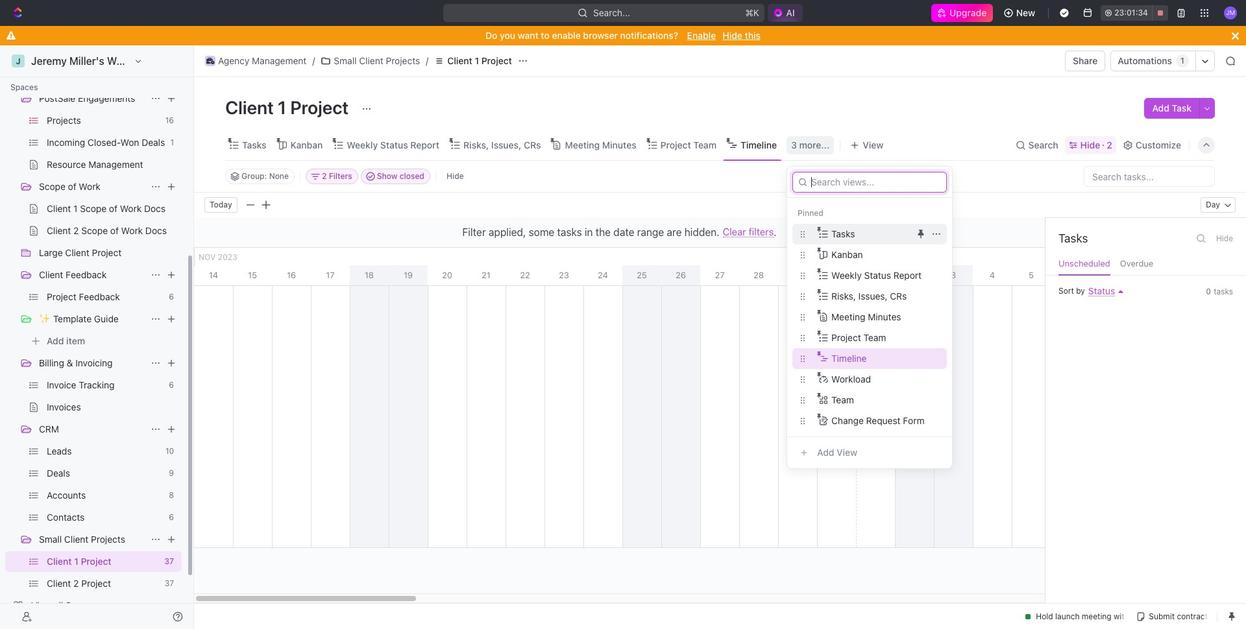 Task type: describe. For each thing, give the bounding box(es) containing it.
hide right search
[[1080, 139, 1100, 150]]

1 horizontal spatial management
[[252, 55, 307, 66]]

0 tasks
[[1206, 287, 1233, 297]]

of
[[68, 181, 76, 192]]

0 horizontal spatial weekly
[[347, 139, 378, 150]]

0 vertical spatial agency management
[[218, 55, 307, 66]]

15
[[248, 270, 257, 280]]

0 vertical spatial timeline link
[[738, 136, 777, 154]]

issues, for risks, issues, crs link to the right
[[858, 290, 888, 301]]

task
[[1172, 103, 1192, 114]]

28
[[753, 270, 764, 280]]

request
[[866, 415, 901, 426]]

meeting minutes for the bottom meeting minutes "link"
[[831, 311, 901, 322]]

client feedback
[[39, 269, 107, 280]]

20
[[442, 270, 452, 280]]

3
[[951, 270, 956, 280]]

sidebar navigation
[[0, 0, 194, 630]]

change request form link
[[831, 410, 944, 431]]

guide
[[94, 313, 119, 324]]

⌘k
[[745, 7, 760, 18]]

17
[[326, 270, 335, 280]]

new
[[1016, 7, 1035, 18]]

22
[[520, 270, 530, 280]]

agency management inside tree
[[31, 71, 120, 82]]

0 horizontal spatial kanban
[[290, 139, 323, 150]]

closed
[[400, 171, 424, 181]]

add task button
[[1144, 98, 1199, 119]]

26
[[676, 270, 686, 280]]

✨
[[39, 313, 51, 324]]

hide 2
[[1080, 139, 1112, 150]]

29
[[792, 270, 803, 280]]

0 vertical spatial kanban link
[[288, 136, 323, 154]]

share button
[[1065, 51, 1106, 71]]

change request form
[[831, 415, 925, 426]]

pinned
[[798, 208, 823, 218]]

business time image inside tree
[[13, 73, 23, 80]]

billing
[[39, 358, 64, 369]]

0 vertical spatial project team
[[660, 139, 717, 150]]

✨ template guide
[[39, 313, 119, 324]]

small inside sidebar navigation
[[39, 534, 62, 545]]

search...
[[593, 7, 630, 18]]

1 horizontal spatial status
[[864, 270, 891, 281]]

0 horizontal spatial weekly status report
[[347, 139, 439, 150]]

0 vertical spatial tasks link
[[239, 136, 266, 154]]

1 horizontal spatial agency management link
[[202, 53, 310, 69]]

0 vertical spatial small
[[334, 55, 357, 66]]

form
[[903, 415, 925, 426]]

24
[[598, 270, 608, 280]]

upgrade link
[[931, 4, 993, 22]]

invoicing
[[75, 358, 113, 369]]

small client projects link inside tree
[[39, 530, 145, 550]]

0 horizontal spatial risks, issues, crs link
[[461, 136, 541, 154]]

1 horizontal spatial weekly status report
[[831, 270, 922, 281]]

browser
[[583, 30, 618, 41]]

do
[[485, 30, 497, 41]]

search
[[1028, 139, 1058, 150]]

share
[[1073, 55, 1098, 66]]

&
[[67, 358, 73, 369]]

this
[[745, 30, 761, 41]]

4
[[990, 270, 995, 280]]

to
[[541, 30, 550, 41]]

tasks for top tasks link
[[242, 139, 266, 150]]

client feedback link
[[39, 265, 145, 286]]

2 / from the left
[[426, 55, 429, 66]]

show closed button
[[361, 169, 430, 184]]

crm
[[39, 424, 59, 435]]

0 horizontal spatial hide button
[[441, 169, 469, 184]]

postsale
[[39, 93, 75, 104]]

1 horizontal spatial weekly status report link
[[831, 265, 944, 286]]

0 vertical spatial client 1 project
[[447, 55, 512, 66]]

you
[[500, 30, 515, 41]]

unscheduled
[[1059, 258, 1110, 269]]

enable
[[552, 30, 581, 41]]

billing & invoicing link
[[39, 353, 145, 374]]

1 horizontal spatial risks, issues, crs link
[[831, 286, 944, 307]]

30
[[831, 270, 842, 280]]

0 horizontal spatial meeting minutes link
[[562, 136, 636, 154]]

1 vertical spatial timeline link
[[831, 348, 944, 369]]

16
[[287, 270, 296, 280]]

engagements
[[78, 93, 135, 104]]

postsale engagements link
[[39, 88, 145, 109]]

25
[[637, 270, 647, 280]]

crm link
[[39, 419, 145, 440]]

st
[[874, 270, 881, 280]]

new button
[[998, 3, 1043, 23]]

1 vertical spatial project team
[[831, 332, 886, 343]]

meeting for the bottom meeting minutes "link"
[[831, 311, 865, 322]]

0 vertical spatial 2
[[1107, 139, 1112, 150]]

workload
[[831, 373, 871, 385]]

template
[[53, 313, 92, 324]]

0 horizontal spatial 2
[[912, 270, 917, 280]]

21
[[482, 270, 491, 280]]

crs for risks, issues, crs link to the left
[[524, 139, 541, 150]]

risks, issues, crs for risks, issues, crs link to the right
[[831, 290, 907, 301]]

automations
[[1118, 55, 1172, 66]]

0
[[1206, 287, 1211, 297]]

19
[[404, 270, 413, 280]]

work
[[79, 181, 101, 192]]

2 horizontal spatial team
[[864, 332, 886, 343]]

hide up tasks
[[1216, 234, 1233, 243]]

1 horizontal spatial report
[[893, 270, 922, 281]]

workload link
[[831, 369, 944, 390]]

0 horizontal spatial status
[[380, 139, 408, 150]]

0 horizontal spatial weekly status report link
[[344, 136, 439, 154]]

clear
[[723, 226, 746, 238]]

14
[[209, 270, 218, 280]]

customize
[[1136, 139, 1181, 150]]

1 horizontal spatial tasks link
[[831, 224, 911, 244]]

1 horizontal spatial kanban
[[831, 249, 863, 260]]

1 horizontal spatial team
[[831, 394, 854, 405]]

1 horizontal spatial business time image
[[206, 58, 214, 64]]



Task type: locate. For each thing, give the bounding box(es) containing it.
1 vertical spatial meeting
[[831, 311, 865, 322]]

0 vertical spatial risks, issues, crs
[[463, 139, 541, 150]]

tree
[[5, 0, 182, 630]]

0 vertical spatial issues,
[[491, 139, 521, 150]]

1 vertical spatial agency management
[[31, 71, 120, 82]]

0 horizontal spatial agency management
[[31, 71, 120, 82]]

weekly status report link
[[344, 136, 439, 154], [831, 265, 944, 286]]

postsale engagements
[[39, 93, 135, 104]]

0 horizontal spatial project team
[[660, 139, 717, 150]]

1 vertical spatial business time image
[[13, 73, 23, 80]]

project
[[481, 55, 512, 66], [290, 97, 349, 118], [660, 139, 691, 150], [831, 332, 861, 343]]

0 vertical spatial risks, issues, crs link
[[461, 136, 541, 154]]

crs for risks, issues, crs link to the right
[[890, 290, 907, 301]]

billing & invoicing
[[39, 358, 113, 369]]

1 horizontal spatial meeting minutes link
[[831, 307, 944, 327]]

0 horizontal spatial agency management link
[[31, 66, 179, 87]]

1 vertical spatial agency
[[31, 71, 62, 82]]

1 horizontal spatial client 1 project
[[447, 55, 512, 66]]

2 horizontal spatial tasks
[[1059, 232, 1088, 245]]

agency management link
[[202, 53, 310, 69], [31, 66, 179, 87]]

0 horizontal spatial timeline link
[[738, 136, 777, 154]]

1 vertical spatial team
[[864, 332, 886, 343]]

search button
[[1011, 136, 1062, 154]]

0 horizontal spatial issues,
[[491, 139, 521, 150]]

customize button
[[1119, 136, 1185, 154]]

business time image
[[206, 58, 214, 64], [13, 73, 23, 80]]

2 right st
[[912, 270, 917, 280]]

0 horizontal spatial meeting minutes
[[565, 139, 636, 150]]

sort
[[1059, 286, 1074, 296]]

hide right closed
[[446, 171, 464, 181]]

Search tasks... text field
[[1084, 167, 1214, 186]]

kanban link
[[288, 136, 323, 154], [831, 244, 944, 265]]

1 vertical spatial status
[[864, 270, 891, 281]]

meeting minutes for the left meeting minutes "link"
[[565, 139, 636, 150]]

clear filters
[[723, 226, 774, 238]]

0 vertical spatial project team link
[[658, 136, 717, 154]]

23:01:34 button
[[1101, 5, 1168, 21]]

1 vertical spatial small client projects
[[39, 534, 125, 545]]

0 vertical spatial projects
[[386, 55, 420, 66]]

timeline
[[741, 139, 777, 150], [831, 353, 867, 364]]

client 1 project
[[447, 55, 512, 66], [225, 97, 353, 118]]

add view button
[[789, 436, 952, 463]]

tasks
[[242, 139, 266, 150], [831, 228, 855, 239], [1059, 232, 1088, 245]]

0 vertical spatial timeline
[[741, 139, 777, 150]]

1 horizontal spatial project team
[[831, 332, 886, 343]]

add left task
[[1152, 103, 1169, 114]]

today button
[[204, 197, 237, 213]]

5
[[1029, 270, 1034, 280]]

add left view
[[817, 447, 834, 458]]

weekly up show
[[347, 139, 378, 150]]

1 vertical spatial projects
[[91, 534, 125, 545]]

agency inside tree
[[31, 71, 62, 82]]

0 vertical spatial add
[[1152, 103, 1169, 114]]

risks, issues, crs for risks, issues, crs link to the left
[[463, 139, 541, 150]]

1 vertical spatial weekly status report link
[[831, 265, 944, 286]]

1 horizontal spatial risks,
[[831, 290, 856, 301]]

1 horizontal spatial issues,
[[858, 290, 888, 301]]

0 vertical spatial meeting
[[565, 139, 600, 150]]

status up show closed button
[[380, 139, 408, 150]]

1 vertical spatial add
[[817, 447, 834, 458]]

hide button up tasks
[[1212, 231, 1237, 247]]

1 vertical spatial meeting minutes
[[831, 311, 901, 322]]

0 horizontal spatial management
[[65, 71, 120, 82]]

minutes for the bottom meeting minutes "link"
[[868, 311, 901, 322]]

hide left this
[[723, 30, 742, 41]]

view
[[837, 447, 857, 458]]

0 vertical spatial team
[[693, 139, 717, 150]]

1 horizontal spatial weekly
[[831, 270, 862, 281]]

kanban
[[290, 139, 323, 150], [831, 249, 863, 260]]

27
[[715, 270, 725, 280]]

18
[[365, 270, 374, 280]]

1 horizontal spatial agency
[[218, 55, 249, 66]]

timeline for timeline link to the top
[[741, 139, 777, 150]]

report
[[410, 139, 439, 150], [893, 270, 922, 281]]

0 horizontal spatial project team link
[[658, 136, 717, 154]]

tree containing agency management
[[5, 0, 182, 630]]

0 horizontal spatial small
[[39, 534, 62, 545]]

show
[[377, 171, 397, 181]]

0 vertical spatial minutes
[[602, 139, 636, 150]]

1 vertical spatial hide button
[[1212, 231, 1237, 247]]

1 horizontal spatial kanban link
[[831, 244, 944, 265]]

0 horizontal spatial business time image
[[13, 73, 23, 80]]

management inside tree
[[65, 71, 120, 82]]

add view
[[817, 447, 857, 458]]

minutes
[[602, 139, 636, 150], [868, 311, 901, 322]]

team
[[693, 139, 717, 150], [864, 332, 886, 343], [831, 394, 854, 405]]

add inside button
[[1152, 103, 1169, 114]]

0 horizontal spatial risks,
[[463, 139, 489, 150]]

want
[[518, 30, 539, 41]]

issues, for risks, issues, crs link to the left
[[491, 139, 521, 150]]

add for add view
[[817, 447, 834, 458]]

1 horizontal spatial /
[[426, 55, 429, 66]]

0 horizontal spatial /
[[312, 55, 315, 66]]

1 horizontal spatial meeting minutes
[[831, 311, 901, 322]]

1 horizontal spatial timeline
[[831, 353, 867, 364]]

0 horizontal spatial minutes
[[602, 139, 636, 150]]

add inside button
[[817, 447, 834, 458]]

weekly left 1 st
[[831, 270, 862, 281]]

client
[[359, 55, 383, 66], [447, 55, 472, 66], [225, 97, 274, 118], [39, 269, 63, 280], [64, 534, 88, 545]]

Search views... text field
[[800, 177, 942, 187]]

scope of work link
[[39, 177, 145, 197]]

client 1 project link
[[431, 53, 515, 69]]

enable
[[687, 30, 716, 41]]

1 vertical spatial minutes
[[868, 311, 901, 322]]

project team link
[[658, 136, 717, 154], [831, 327, 944, 348]]

1 horizontal spatial crs
[[890, 290, 907, 301]]

2 vertical spatial team
[[831, 394, 854, 405]]

0 vertical spatial weekly status report
[[347, 139, 439, 150]]

✨ template guide link
[[39, 309, 145, 330]]

meeting minutes
[[565, 139, 636, 150], [831, 311, 901, 322]]

overdue
[[1120, 258, 1153, 269]]

meeting
[[565, 139, 600, 150], [831, 311, 865, 322]]

2 left the customize button
[[1107, 139, 1112, 150]]

1 vertical spatial meeting minutes link
[[831, 307, 944, 327]]

0 horizontal spatial report
[[410, 139, 439, 150]]

today
[[210, 200, 232, 210]]

1 horizontal spatial projects
[[386, 55, 420, 66]]

small client projects link
[[318, 53, 423, 69], [39, 530, 145, 550]]

1 vertical spatial weekly
[[831, 270, 862, 281]]

scope
[[39, 181, 65, 192]]

1 vertical spatial small
[[39, 534, 62, 545]]

change
[[831, 415, 864, 426]]

23:01:34
[[1114, 8, 1148, 18]]

0 horizontal spatial kanban link
[[288, 136, 323, 154]]

1 vertical spatial risks,
[[831, 290, 856, 301]]

add task
[[1152, 103, 1192, 114]]

meeting for the left meeting minutes "link"
[[565, 139, 600, 150]]

small client projects inside tree
[[39, 534, 125, 545]]

1 vertical spatial weekly status report
[[831, 270, 922, 281]]

0 vertical spatial hide button
[[441, 169, 469, 184]]

tasks
[[1214, 287, 1233, 297]]

issues,
[[491, 139, 521, 150], [858, 290, 888, 301]]

add view button
[[794, 442, 947, 463]]

timeline for timeline link to the bottom
[[831, 353, 867, 364]]

meeting minutes link
[[562, 136, 636, 154], [831, 307, 944, 327]]

1
[[475, 55, 479, 66], [1181, 56, 1184, 66], [278, 97, 286, 118], [870, 270, 874, 280]]

1 horizontal spatial agency management
[[218, 55, 307, 66]]

/
[[312, 55, 315, 66], [426, 55, 429, 66]]

report right st
[[893, 270, 922, 281]]

0 horizontal spatial projects
[[91, 534, 125, 545]]

1 vertical spatial report
[[893, 270, 922, 281]]

scope of work
[[39, 181, 101, 192]]

small client projects
[[334, 55, 420, 66], [39, 534, 125, 545]]

1 vertical spatial project team link
[[831, 327, 944, 348]]

management
[[252, 55, 307, 66], [65, 71, 120, 82]]

tasks for rightmost tasks link
[[831, 228, 855, 239]]

1 st
[[870, 270, 881, 280]]

0 horizontal spatial small client projects link
[[39, 530, 145, 550]]

spaces
[[10, 82, 38, 92]]

do you want to enable browser notifications? enable hide this
[[485, 30, 761, 41]]

0 vertical spatial agency
[[218, 55, 249, 66]]

agency management
[[218, 55, 307, 66], [31, 71, 120, 82]]

status right 30
[[864, 270, 891, 281]]

1 horizontal spatial small client projects
[[334, 55, 420, 66]]

by
[[1076, 286, 1085, 296]]

1 vertical spatial risks, issues, crs link
[[831, 286, 944, 307]]

project team
[[660, 139, 717, 150], [831, 332, 886, 343]]

1 vertical spatial small client projects link
[[39, 530, 145, 550]]

1 horizontal spatial small client projects link
[[318, 53, 423, 69]]

0 vertical spatial risks,
[[463, 139, 489, 150]]

1 horizontal spatial small
[[334, 55, 357, 66]]

sort by
[[1059, 286, 1085, 296]]

projects inside tree
[[91, 534, 125, 545]]

0 horizontal spatial meeting
[[565, 139, 600, 150]]

0 vertical spatial small client projects
[[334, 55, 420, 66]]

1 horizontal spatial 2
[[1107, 139, 1112, 150]]

agency
[[218, 55, 249, 66], [31, 71, 62, 82]]

1 / from the left
[[312, 55, 315, 66]]

filters
[[749, 226, 774, 238]]

23
[[559, 270, 569, 280]]

report up closed
[[410, 139, 439, 150]]

weekly status report
[[347, 139, 439, 150], [831, 270, 922, 281]]

risks, issues, crs
[[463, 139, 541, 150], [831, 290, 907, 301]]

crs
[[524, 139, 541, 150], [890, 290, 907, 301]]

add
[[1152, 103, 1169, 114], [817, 447, 834, 458]]

add for add task
[[1152, 103, 1169, 114]]

2
[[1107, 139, 1112, 150], [912, 270, 917, 280]]

hide button right closed
[[441, 169, 469, 184]]

minutes for the left meeting minutes "link"
[[602, 139, 636, 150]]

0 vertical spatial business time image
[[206, 58, 214, 64]]

0 horizontal spatial client 1 project
[[225, 97, 353, 118]]

1 vertical spatial kanban link
[[831, 244, 944, 265]]

1 horizontal spatial tasks
[[831, 228, 855, 239]]

1 horizontal spatial timeline link
[[831, 348, 944, 369]]

0 horizontal spatial tasks
[[242, 139, 266, 150]]

show closed
[[377, 171, 424, 181]]

0 horizontal spatial timeline
[[741, 139, 777, 150]]



Task type: vqa. For each thing, say whether or not it's contained in the screenshot.
Hide 2
yes



